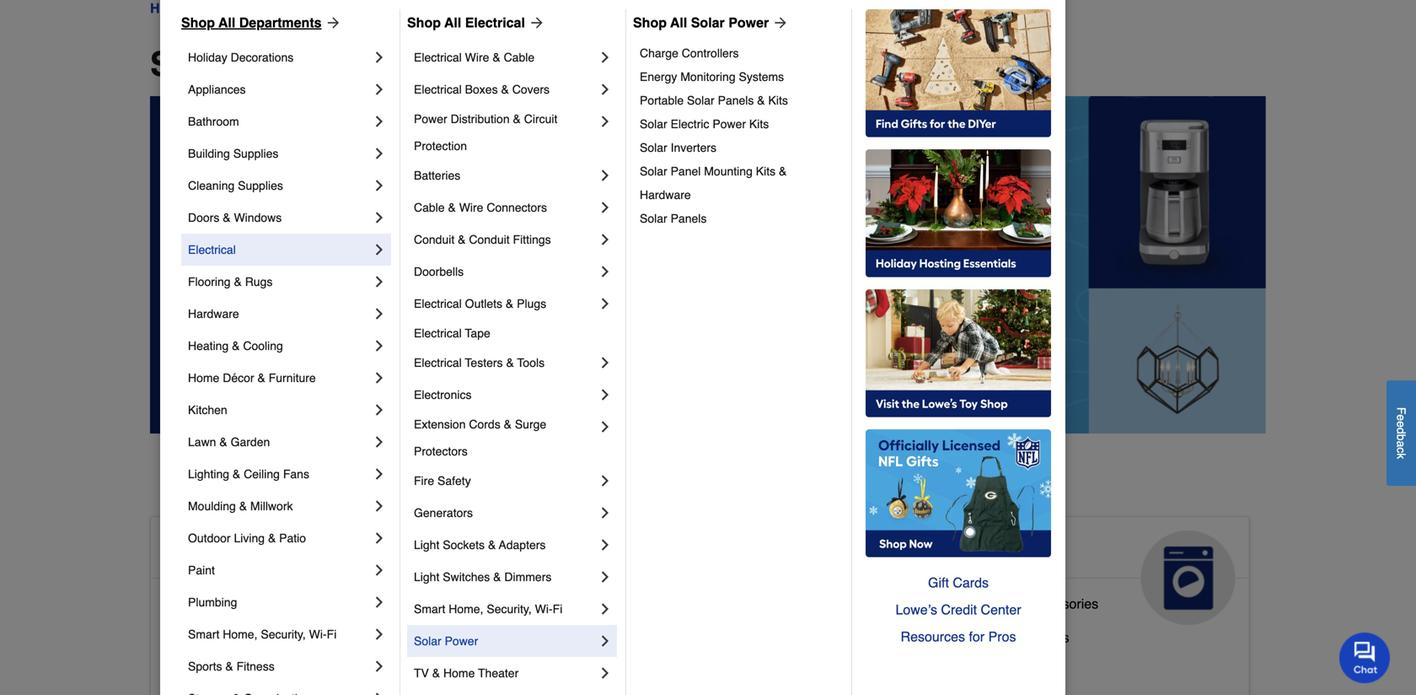Task type: describe. For each thing, give the bounding box(es) containing it.
paint link
[[188, 554, 371, 586]]

shop all electrical link
[[407, 13, 546, 33]]

chevron right image for fire safety
[[597, 472, 614, 489]]

chevron right image for moulding & millwork
[[371, 498, 388, 515]]

chevron right image for cleaning supplies
[[371, 177, 388, 194]]

supplies for building supplies
[[233, 147, 279, 160]]

beds,
[[564, 657, 599, 672]]

chevron right image for appliances
[[371, 81, 388, 98]]

solar up controllers in the top of the page
[[691, 15, 725, 30]]

surge
[[515, 418, 547, 431]]

chillers
[[1025, 630, 1070, 645]]

decorations
[[231, 51, 294, 64]]

chevron right image for electrical
[[371, 241, 388, 258]]

electrical outlets & plugs link
[[414, 288, 597, 320]]

security, for smart home, security, wi-fi's chevron right image
[[487, 602, 532, 616]]

0 horizontal spatial appliances
[[188, 83, 246, 96]]

outdoor living & patio
[[188, 531, 306, 545]]

chat invite button image
[[1340, 632, 1392, 683]]

visit the lowe's toy shop. image
[[866, 289, 1052, 418]]

kits for solar panel mounting kits & hardware
[[756, 164, 776, 178]]

accessible for accessible bedroom
[[164, 630, 229, 645]]

all down shop all departments link
[[243, 45, 286, 84]]

solar panel mounting kits & hardware link
[[640, 159, 840, 207]]

kitchen link
[[188, 394, 371, 426]]

flooring & rugs link
[[188, 266, 371, 298]]

smart home, security, wi-fi for smart home, security, wi-fi "link" for chevron right icon associated with smart home, security, wi-fi
[[188, 628, 337, 641]]

outdoor living & patio link
[[188, 522, 371, 554]]

dimmers
[[505, 570, 552, 584]]

beverage & wine chillers
[[916, 630, 1070, 645]]

1 vertical spatial appliances link
[[903, 517, 1250, 625]]

security, for chevron right icon associated with smart home, security, wi-fi
[[261, 628, 306, 641]]

& left cooling
[[232, 339, 240, 353]]

chevron right image for conduit & conduit fittings
[[597, 231, 614, 248]]

& right houses,
[[656, 657, 665, 672]]

& up electrical boxes & covers "link"
[[493, 51, 501, 64]]

chevron right image for hardware
[[371, 305, 388, 322]]

fi for chevron right icon associated with smart home, security, wi-fi
[[327, 628, 337, 641]]

ceiling
[[244, 467, 280, 481]]

bedroom
[[233, 630, 287, 645]]

solar for inverters
[[640, 141, 668, 154]]

& right entry
[[268, 663, 277, 679]]

conduit & conduit fittings link
[[414, 224, 597, 256]]

sockets
[[443, 538, 485, 552]]

tv & home theater link
[[414, 657, 597, 689]]

controllers
[[682, 46, 739, 60]]

shop all departments
[[181, 15, 322, 30]]

doors & windows link
[[188, 202, 371, 234]]

& left dimmers
[[494, 570, 501, 584]]

décor
[[223, 371, 254, 385]]

& down batteries
[[448, 201, 456, 214]]

solar power
[[414, 634, 478, 648]]

& inside 'link'
[[506, 356, 514, 369]]

appliance parts & accessories link
[[916, 592, 1099, 626]]

accessories
[[1027, 596, 1099, 611]]

0 horizontal spatial panels
[[671, 212, 707, 225]]

accessible home
[[164, 537, 360, 564]]

resources for pros link
[[866, 623, 1052, 650]]

for
[[970, 629, 985, 644]]

shop for shop all electrical
[[407, 15, 441, 30]]

chevron right image for smart home, security, wi-fi
[[597, 601, 614, 617]]

batteries link
[[414, 159, 597, 191]]

flooring
[[188, 275, 231, 288]]

bathroom link
[[188, 105, 371, 137]]

1 vertical spatial cable
[[414, 201, 445, 214]]

animal & pet care link
[[527, 517, 874, 625]]

chevron right image for building supplies
[[371, 145, 388, 162]]

arrow right image for shop all solar power
[[769, 14, 790, 31]]

light for light switches & dimmers
[[414, 570, 440, 584]]

lowe's
[[896, 602, 938, 617]]

smart for smart home, security, wi-fi "link" for chevron right icon associated with smart home, security, wi-fi
[[188, 628, 220, 641]]

0 vertical spatial home,
[[449, 602, 484, 616]]

accessible home link
[[151, 517, 498, 625]]

portable solar panels & kits link
[[640, 89, 840, 112]]

chevron right image for cable & wire connectors
[[597, 199, 614, 216]]

supplies for livestock supplies
[[600, 623, 652, 638]]

electrical wire & cable
[[414, 51, 535, 64]]

kitchen
[[188, 403, 227, 417]]

departments for shop all departments
[[295, 45, 501, 84]]

solar inverters
[[640, 141, 717, 154]]

accessible bedroom
[[164, 630, 287, 645]]

& down cable & wire connectors
[[458, 233, 466, 246]]

pet beds, houses, & furniture link
[[540, 653, 723, 687]]

& left ceiling
[[233, 467, 241, 481]]

chevron right image for power distribution & circuit protection
[[597, 113, 614, 130]]

& right parts
[[1014, 596, 1023, 611]]

resources
[[901, 629, 966, 644]]

chevron right image for paint
[[371, 562, 388, 579]]

0 horizontal spatial home,
[[223, 628, 258, 641]]

solar panel mounting kits & hardware
[[640, 164, 790, 202]]

electrical testers & tools
[[414, 356, 545, 369]]

supplies for cleaning supplies
[[238, 179, 283, 192]]

light sockets & adapters link
[[414, 529, 597, 561]]

sports
[[188, 660, 222, 673]]

conduit & conduit fittings
[[414, 233, 551, 246]]

& right sockets
[[488, 538, 496, 552]]

garden
[[231, 435, 270, 449]]

moulding & millwork
[[188, 499, 293, 513]]

& down accessible bedroom "link"
[[225, 660, 233, 673]]

sports & fitness link
[[188, 650, 371, 682]]

& left patio
[[268, 531, 276, 545]]

chevron right image for doorbells
[[597, 263, 614, 280]]

building supplies link
[[188, 137, 371, 170]]

light switches & dimmers
[[414, 570, 552, 584]]

chevron right image for bathroom
[[371, 113, 388, 130]]

heating & cooling
[[188, 339, 283, 353]]

0 vertical spatial panels
[[718, 94, 754, 107]]

cable & wire connectors link
[[414, 191, 597, 224]]

arrow right image
[[525, 14, 546, 31]]

& right tv
[[432, 666, 440, 680]]

power inside shop all solar power link
[[729, 15, 769, 30]]

light for light sockets & adapters
[[414, 538, 440, 552]]

& left pros at the bottom right of page
[[978, 630, 987, 645]]

shop all departments link
[[181, 13, 342, 33]]

electrical for electrical wire & cable
[[414, 51, 462, 64]]

shop all electrical
[[407, 15, 525, 30]]

accessible home image
[[390, 530, 485, 625]]

fire safety link
[[414, 465, 597, 497]]

entry
[[233, 663, 264, 679]]

chevron right image for generators
[[597, 504, 614, 521]]

circuit
[[524, 112, 558, 126]]

mounting
[[705, 164, 753, 178]]

boxes
[[465, 83, 498, 96]]

electrical boxes & covers link
[[414, 73, 597, 105]]

gift cards
[[929, 575, 989, 590]]

extension cords & surge protectors
[[414, 418, 550, 458]]

cable & wire connectors
[[414, 201, 547, 214]]

shop for shop all departments
[[181, 15, 215, 30]]

pros
[[989, 629, 1017, 644]]

home décor & furniture
[[188, 371, 316, 385]]

accessible entry & home link
[[164, 660, 317, 693]]

f e e d b a c k
[[1395, 407, 1409, 459]]

f
[[1395, 407, 1409, 414]]

electric
[[671, 117, 710, 131]]

windows
[[234, 211, 282, 224]]

animal
[[540, 537, 619, 564]]

accessible for accessible home
[[164, 537, 288, 564]]

fittings
[[513, 233, 551, 246]]

tools
[[518, 356, 545, 369]]

power distribution & circuit protection link
[[414, 105, 597, 159]]

chevron right image for tv & home theater
[[597, 665, 614, 682]]

chevron right image for outdoor living & patio
[[371, 530, 388, 547]]

smart for smart home, security, wi-fi "link" associated with smart home, security, wi-fi's chevron right image
[[414, 602, 446, 616]]

fans
[[283, 467, 310, 481]]

chevron right image for doors & windows
[[371, 209, 388, 226]]

appliance
[[916, 596, 975, 611]]

officially licensed n f l gifts. shop now. image
[[866, 429, 1052, 558]]

shop all solar power
[[633, 15, 769, 30]]

& right décor
[[258, 371, 266, 385]]

living
[[234, 531, 265, 545]]

chevron right image for solar power
[[597, 633, 614, 649]]

& left millwork at the bottom of the page
[[239, 499, 247, 513]]

all for departments
[[219, 15, 236, 30]]

animal & pet care image
[[766, 530, 860, 625]]



Task type: vqa. For each thing, say whether or not it's contained in the screenshot.
the left Furniture
yes



Task type: locate. For each thing, give the bounding box(es) containing it.
wi- down "plumbing" link
[[309, 628, 327, 641]]

2 accessible from the top
[[164, 596, 229, 611]]

fi for smart home, security, wi-fi's chevron right image
[[553, 602, 563, 616]]

0 vertical spatial security,
[[487, 602, 532, 616]]

solar left panel on the top left of page
[[640, 164, 668, 178]]

credit
[[942, 602, 978, 617]]

1 vertical spatial fi
[[327, 628, 337, 641]]

smart home, security, wi-fi link
[[414, 593, 597, 625], [188, 618, 371, 650]]

security,
[[487, 602, 532, 616], [261, 628, 306, 641]]

solar up tv
[[414, 634, 442, 648]]

1 horizontal spatial wi-
[[535, 602, 553, 616]]

chevron right image for lawn & garden
[[371, 434, 388, 450]]

1 vertical spatial panels
[[671, 212, 707, 225]]

furniture right houses,
[[669, 657, 723, 672]]

accessible bedroom link
[[164, 626, 287, 660]]

0 vertical spatial appliances link
[[188, 73, 371, 105]]

electrical down shop all electrical
[[414, 51, 462, 64]]

moulding
[[188, 499, 236, 513]]

fi down "plumbing" link
[[327, 628, 337, 641]]

1 horizontal spatial home,
[[449, 602, 484, 616]]

chevron right image for electrical outlets & plugs
[[597, 295, 614, 312]]

0 vertical spatial cable
[[504, 51, 535, 64]]

chevron right image for electrical wire & cable
[[597, 49, 614, 66]]

chevron right image for electronics
[[597, 386, 614, 403]]

center
[[981, 602, 1022, 617]]

pet
[[649, 537, 686, 564], [540, 657, 561, 672]]

smart home, security, wi-fi link down 'light switches & dimmers'
[[414, 593, 597, 625]]

conduit down cable & wire connectors
[[469, 233, 510, 246]]

1 e from the top
[[1395, 414, 1409, 421]]

shop
[[181, 15, 215, 30], [407, 15, 441, 30], [633, 15, 667, 30]]

electrical up the flooring on the top left of the page
[[188, 243, 236, 256]]

& right boxes
[[501, 83, 509, 96]]

2 arrow right image from the left
[[769, 14, 790, 31]]

accessible inside "link"
[[164, 630, 229, 645]]

all up charge controllers
[[671, 15, 688, 30]]

0 horizontal spatial smart
[[188, 628, 220, 641]]

shop for shop all solar power
[[633, 15, 667, 30]]

home link
[[150, 0, 188, 19]]

& inside solar panel mounting kits & hardware
[[779, 164, 787, 178]]

appliances link up chillers
[[903, 517, 1250, 625]]

solar inverters link
[[640, 136, 840, 159]]

power inside 'power distribution & circuit protection'
[[414, 112, 448, 126]]

supplies up "cleaning supplies"
[[233, 147, 279, 160]]

0 horizontal spatial fi
[[327, 628, 337, 641]]

patio
[[279, 531, 306, 545]]

1 vertical spatial appliances
[[916, 537, 1042, 564]]

chevron right image for extension cords & surge protectors
[[597, 418, 614, 435]]

solar for electric
[[640, 117, 668, 131]]

1 horizontal spatial arrow right image
[[769, 14, 790, 31]]

3 accessible from the top
[[164, 630, 229, 645]]

chevron right image for plumbing
[[371, 594, 388, 611]]

all up holiday decorations
[[219, 15, 236, 30]]

appliances image
[[1142, 530, 1236, 625]]

2 light from the top
[[414, 570, 440, 584]]

& left circuit
[[513, 112, 521, 126]]

kits down systems
[[769, 94, 789, 107]]

chevron right image for heating & cooling
[[371, 337, 388, 354]]

0 vertical spatial departments
[[239, 15, 322, 30]]

d
[[1395, 427, 1409, 434]]

shop up holiday
[[181, 15, 215, 30]]

1 vertical spatial bathroom
[[233, 596, 291, 611]]

safety
[[438, 474, 471, 488]]

& left plugs
[[506, 297, 514, 310]]

light left switches
[[414, 570, 440, 584]]

shop inside 'shop all electrical' link
[[407, 15, 441, 30]]

3 shop from the left
[[633, 15, 667, 30]]

all for electrical
[[445, 15, 462, 30]]

arrow right image inside shop all solar power link
[[769, 14, 790, 31]]

chevron right image
[[597, 49, 614, 66], [371, 145, 388, 162], [597, 167, 614, 184], [371, 177, 388, 194], [597, 199, 614, 216], [597, 263, 614, 280], [371, 273, 388, 290], [371, 369, 388, 386], [597, 386, 614, 403], [371, 401, 388, 418], [597, 568, 614, 585], [371, 594, 388, 611], [597, 601, 614, 617], [371, 658, 388, 675], [371, 690, 388, 695]]

rugs
[[245, 275, 273, 288]]

holiday decorations
[[188, 51, 294, 64]]

cleaning supplies link
[[188, 170, 371, 202]]

arrow right image
[[322, 14, 342, 31], [769, 14, 790, 31]]

& left 'rugs'
[[234, 275, 242, 288]]

solar inside solar panel mounting kits & hardware
[[640, 164, 668, 178]]

electrical inside "link"
[[414, 83, 462, 96]]

2 vertical spatial supplies
[[600, 623, 652, 638]]

supplies up houses,
[[600, 623, 652, 638]]

wire up 'conduit & conduit fittings'
[[459, 201, 484, 214]]

charge controllers
[[640, 46, 739, 60]]

electronics link
[[414, 379, 597, 411]]

power down portable solar panels & kits link on the top
[[713, 117, 746, 131]]

electrical left tape
[[414, 326, 462, 340]]

hardware down the flooring on the top left of the page
[[188, 307, 239, 321]]

1 horizontal spatial conduit
[[469, 233, 510, 246]]

chevron right image
[[371, 49, 388, 66], [371, 81, 388, 98], [597, 81, 614, 98], [371, 113, 388, 130], [597, 113, 614, 130], [371, 209, 388, 226], [597, 231, 614, 248], [371, 241, 388, 258], [597, 295, 614, 312], [371, 305, 388, 322], [371, 337, 388, 354], [597, 354, 614, 371], [597, 418, 614, 435], [371, 434, 388, 450], [371, 466, 388, 482], [597, 472, 614, 489], [371, 498, 388, 515], [597, 504, 614, 521], [371, 530, 388, 547], [597, 536, 614, 553], [371, 562, 388, 579], [371, 626, 388, 643], [597, 633, 614, 649], [597, 665, 614, 682]]

cleaning supplies
[[188, 179, 283, 192]]

& right lawn
[[220, 435, 227, 449]]

departments for shop all departments
[[239, 15, 322, 30]]

distribution
[[451, 112, 510, 126]]

panels down solar panel mounting kits & hardware on the top
[[671, 212, 707, 225]]

& left tools
[[506, 356, 514, 369]]

1 horizontal spatial fi
[[553, 602, 563, 616]]

sports & fitness
[[188, 660, 275, 673]]

power up charge controllers link
[[729, 15, 769, 30]]

security, up solar power link
[[487, 602, 532, 616]]

smart up sports
[[188, 628, 220, 641]]

electrical tape
[[414, 326, 491, 340]]

electrical link
[[188, 234, 371, 266]]

fire safety
[[414, 474, 471, 488]]

& down the solar inverters link at the top
[[779, 164, 787, 178]]

departments up the holiday decorations link
[[239, 15, 322, 30]]

0 horizontal spatial hardware
[[188, 307, 239, 321]]

hardware up solar panels
[[640, 188, 691, 202]]

home, down switches
[[449, 602, 484, 616]]

bathroom inside bathroom link
[[188, 115, 239, 128]]

lighting & ceiling fans link
[[188, 458, 371, 490]]

appliances down holiday
[[188, 83, 246, 96]]

connectors
[[487, 201, 547, 214]]

resources for pros
[[901, 629, 1017, 644]]

appliances link
[[188, 73, 371, 105], [903, 517, 1250, 625]]

kits down the solar inverters link at the top
[[756, 164, 776, 178]]

shop up electrical wire & cable
[[407, 15, 441, 30]]

enjoy savings year-round. no matter what you're shopping for, find what you need at a great price. image
[[150, 96, 1267, 433]]

smart home, security, wi-fi up fitness
[[188, 628, 337, 641]]

doorbells
[[414, 265, 464, 278]]

0 vertical spatial smart home, security, wi-fi
[[414, 602, 563, 616]]

1 vertical spatial wi-
[[309, 628, 327, 641]]

shop all departments
[[150, 45, 501, 84]]

& right doors
[[223, 211, 231, 224]]

solar for panel
[[640, 164, 668, 178]]

extension
[[414, 418, 466, 431]]

electrical down doorbells
[[414, 297, 462, 310]]

portable solar panels & kits
[[640, 94, 789, 107]]

lawn & garden
[[188, 435, 270, 449]]

c
[[1395, 447, 1409, 453]]

lowe's credit center link
[[866, 596, 1052, 623]]

find gifts for the diyer. image
[[866, 9, 1052, 137]]

beverage
[[916, 630, 974, 645]]

hardware link
[[188, 298, 371, 330]]

0 horizontal spatial furniture
[[269, 371, 316, 385]]

chevron right image for holiday decorations
[[371, 49, 388, 66]]

smart home, security, wi-fi
[[414, 602, 563, 616], [188, 628, 337, 641]]

1 vertical spatial smart home, security, wi-fi
[[188, 628, 337, 641]]

smart home, security, wi-fi link for chevron right icon associated with smart home, security, wi-fi
[[188, 618, 371, 650]]

0 horizontal spatial cable
[[414, 201, 445, 214]]

0 vertical spatial appliances
[[188, 83, 246, 96]]

solar panels
[[640, 212, 707, 225]]

bathroom inside accessible bathroom link
[[233, 596, 291, 611]]

0 vertical spatial fi
[[553, 602, 563, 616]]

accessible for accessible entry & home
[[164, 663, 229, 679]]

cleaning
[[188, 179, 235, 192]]

plumbing
[[188, 595, 237, 609]]

electrical inside 'link'
[[414, 356, 462, 369]]

0 horizontal spatial appliances link
[[188, 73, 371, 105]]

furniture
[[269, 371, 316, 385], [669, 657, 723, 672]]

cable
[[504, 51, 535, 64], [414, 201, 445, 214]]

0 horizontal spatial arrow right image
[[322, 14, 342, 31]]

0 horizontal spatial shop
[[181, 15, 215, 30]]

supplies up windows
[[238, 179, 283, 192]]

care
[[540, 564, 593, 591]]

kits inside solar panel mounting kits & hardware
[[756, 164, 776, 178]]

1 vertical spatial furniture
[[669, 657, 723, 672]]

solar power link
[[414, 625, 597, 657]]

& inside animal & pet care
[[626, 537, 643, 564]]

1 vertical spatial kits
[[750, 117, 769, 131]]

lawn
[[188, 435, 216, 449]]

outlets
[[465, 297, 503, 310]]

appliances link down decorations
[[188, 73, 371, 105]]

2 e from the top
[[1395, 421, 1409, 427]]

solar up solar electric power kits
[[687, 94, 715, 107]]

light down generators
[[414, 538, 440, 552]]

doors
[[188, 211, 220, 224]]

solar electric power kits
[[640, 117, 769, 131]]

0 horizontal spatial pet
[[540, 657, 561, 672]]

1 horizontal spatial smart
[[414, 602, 446, 616]]

arrow right image for shop all departments
[[322, 14, 342, 31]]

chevron right image for electrical testers & tools
[[597, 354, 614, 371]]

e up d
[[1395, 414, 1409, 421]]

1 light from the top
[[414, 538, 440, 552]]

0 vertical spatial kits
[[769, 94, 789, 107]]

0 vertical spatial supplies
[[233, 147, 279, 160]]

accessible for accessible bathroom
[[164, 596, 229, 611]]

smart up solar power
[[414, 602, 446, 616]]

1 horizontal spatial appliances link
[[903, 517, 1250, 625]]

power up tv & home theater
[[445, 634, 478, 648]]

chevron right image for sports & fitness
[[371, 658, 388, 675]]

extension cords & surge protectors link
[[414, 411, 597, 465]]

e up the b
[[1395, 421, 1409, 427]]

0 horizontal spatial smart home, security, wi-fi
[[188, 628, 337, 641]]

moulding & millwork link
[[188, 490, 371, 522]]

1 horizontal spatial shop
[[407, 15, 441, 30]]

shop inside shop all solar power link
[[633, 15, 667, 30]]

electrical tape link
[[414, 320, 614, 347]]

departments down shop all electrical
[[295, 45, 501, 84]]

cable up "covers"
[[504, 51, 535, 64]]

cable down batteries
[[414, 201, 445, 214]]

0 horizontal spatial conduit
[[414, 233, 455, 246]]

cords
[[469, 418, 501, 431]]

1 vertical spatial supplies
[[238, 179, 283, 192]]

panels
[[718, 94, 754, 107], [671, 212, 707, 225]]

wire up boxes
[[465, 51, 490, 64]]

fi up livestock
[[553, 602, 563, 616]]

tape
[[465, 326, 491, 340]]

electrical for electrical outlets & plugs
[[414, 297, 462, 310]]

smart home, security, wi-fi for smart home, security, wi-fi "link" associated with smart home, security, wi-fi's chevron right image
[[414, 602, 563, 616]]

electrical for electrical tape
[[414, 326, 462, 340]]

electrical up electronics
[[414, 356, 462, 369]]

solar for power
[[414, 634, 442, 648]]

fitness
[[237, 660, 275, 673]]

smart home, security, wi-fi link for smart home, security, wi-fi's chevron right image
[[414, 593, 597, 625]]

doorbells link
[[414, 256, 597, 288]]

theater
[[478, 666, 519, 680]]

b
[[1395, 434, 1409, 441]]

1 vertical spatial home,
[[223, 628, 258, 641]]

1 vertical spatial hardware
[[188, 307, 239, 321]]

0 vertical spatial pet
[[649, 537, 686, 564]]

1 horizontal spatial cable
[[504, 51, 535, 64]]

solar for panels
[[640, 212, 668, 225]]

1 horizontal spatial smart home, security, wi-fi link
[[414, 593, 597, 625]]

arrow right image up charge controllers link
[[769, 14, 790, 31]]

electronics
[[414, 388, 472, 401]]

1 shop from the left
[[181, 15, 215, 30]]

livestock
[[540, 623, 597, 638]]

chevron right image for flooring & rugs
[[371, 273, 388, 290]]

hardware inside solar panel mounting kits & hardware
[[640, 188, 691, 202]]

kits down portable solar panels & kits link on the top
[[750, 117, 769, 131]]

systems
[[739, 70, 785, 84]]

1 horizontal spatial pet
[[649, 537, 686, 564]]

parts
[[979, 596, 1011, 611]]

1 horizontal spatial panels
[[718, 94, 754, 107]]

2 shop from the left
[[407, 15, 441, 30]]

smart home, security, wi-fi link up fitness
[[188, 618, 371, 650]]

0 vertical spatial bathroom
[[188, 115, 239, 128]]

shop all solar power link
[[633, 13, 790, 33]]

power up protection
[[414, 112, 448, 126]]

1 vertical spatial wire
[[459, 201, 484, 214]]

chevron right image for electrical boxes & covers
[[597, 81, 614, 98]]

& down systems
[[758, 94, 766, 107]]

0 vertical spatial wire
[[465, 51, 490, 64]]

electrical for electrical boxes & covers
[[414, 83, 462, 96]]

1 vertical spatial smart
[[188, 628, 220, 641]]

chevron right image for lighting & ceiling fans
[[371, 466, 388, 482]]

chevron right image for light sockets & adapters
[[597, 536, 614, 553]]

tv & home theater
[[414, 666, 519, 680]]

shop inside shop all departments link
[[181, 15, 215, 30]]

building
[[188, 147, 230, 160]]

power inside solar power link
[[445, 634, 478, 648]]

& right cords on the left of page
[[504, 418, 512, 431]]

bathroom up bedroom
[[233, 596, 291, 611]]

appliances
[[188, 83, 246, 96], [916, 537, 1042, 564]]

&
[[493, 51, 501, 64], [501, 83, 509, 96], [758, 94, 766, 107], [513, 112, 521, 126], [779, 164, 787, 178], [448, 201, 456, 214], [223, 211, 231, 224], [458, 233, 466, 246], [234, 275, 242, 288], [506, 297, 514, 310], [232, 339, 240, 353], [506, 356, 514, 369], [258, 371, 266, 385], [504, 418, 512, 431], [220, 435, 227, 449], [233, 467, 241, 481], [239, 499, 247, 513], [268, 531, 276, 545], [626, 537, 643, 564], [488, 538, 496, 552], [494, 570, 501, 584], [1014, 596, 1023, 611], [978, 630, 987, 645], [656, 657, 665, 672], [225, 660, 233, 673], [268, 663, 277, 679], [432, 666, 440, 680]]

& inside extension cords & surge protectors
[[504, 418, 512, 431]]

1 horizontal spatial hardware
[[640, 188, 691, 202]]

2 vertical spatial kits
[[756, 164, 776, 178]]

all up electrical wire & cable
[[445, 15, 462, 30]]

electrical left boxes
[[414, 83, 462, 96]]

0 horizontal spatial security,
[[261, 628, 306, 641]]

holiday hosting essentials. image
[[866, 149, 1052, 277]]

charge controllers link
[[640, 41, 840, 65]]

1 accessible from the top
[[164, 537, 288, 564]]

2 horizontal spatial shop
[[633, 15, 667, 30]]

1 vertical spatial light
[[414, 570, 440, 584]]

solar panels link
[[640, 207, 840, 230]]

security, up the 'sports & fitness' "link"
[[261, 628, 306, 641]]

beverage & wine chillers link
[[916, 626, 1070, 660]]

electrical for electrical testers & tools
[[414, 356, 462, 369]]

0 vertical spatial light
[[414, 538, 440, 552]]

1 horizontal spatial furniture
[[669, 657, 723, 672]]

wi- up livestock
[[535, 602, 553, 616]]

chevron right image for home décor & furniture
[[371, 369, 388, 386]]

appliances up cards
[[916, 537, 1042, 564]]

chevron right image for light switches & dimmers
[[597, 568, 614, 585]]

1 vertical spatial pet
[[540, 657, 561, 672]]

power distribution & circuit protection
[[414, 112, 561, 153]]

outdoor
[[188, 531, 231, 545]]

solar down the portable
[[640, 117, 668, 131]]

0 horizontal spatial wi-
[[309, 628, 327, 641]]

arrow right image inside shop all departments link
[[322, 14, 342, 31]]

1 vertical spatial security,
[[261, 628, 306, 641]]

solar left inverters
[[640, 141, 668, 154]]

1 conduit from the left
[[414, 233, 455, 246]]

arrow right image up shop all departments
[[322, 14, 342, 31]]

holiday decorations link
[[188, 41, 371, 73]]

departments
[[239, 15, 322, 30], [295, 45, 501, 84]]

1 arrow right image from the left
[[322, 14, 342, 31]]

lawn & garden link
[[188, 426, 371, 458]]

conduit up doorbells
[[414, 233, 455, 246]]

4 accessible from the top
[[164, 663, 229, 679]]

kits for solar electric power kits
[[750, 117, 769, 131]]

chevron right image for kitchen
[[371, 401, 388, 418]]

panels up solar electric power kits link
[[718, 94, 754, 107]]

power inside solar electric power kits link
[[713, 117, 746, 131]]

accessible bathroom
[[164, 596, 291, 611]]

chevron right image for smart home, security, wi-fi
[[371, 626, 388, 643]]

& right animal
[[626, 537, 643, 564]]

pet inside animal & pet care
[[649, 537, 686, 564]]

panel
[[671, 164, 701, 178]]

plugs
[[517, 297, 547, 310]]

smart home, security, wi-fi down 'light switches & dimmers'
[[414, 602, 563, 616]]

0 vertical spatial smart
[[414, 602, 446, 616]]

0 vertical spatial wi-
[[535, 602, 553, 616]]

shop up charge
[[633, 15, 667, 30]]

chevron right image for batteries
[[597, 167, 614, 184]]

houses,
[[603, 657, 652, 672]]

electrical up electrical wire & cable link
[[465, 15, 525, 30]]

furniture up kitchen link
[[269, 371, 316, 385]]

0 horizontal spatial smart home, security, wi-fi link
[[188, 618, 371, 650]]

all for solar
[[671, 15, 688, 30]]

1 horizontal spatial smart home, security, wi-fi
[[414, 602, 563, 616]]

& inside 'power distribution & circuit protection'
[[513, 112, 521, 126]]

wire
[[465, 51, 490, 64], [459, 201, 484, 214]]

home, down accessible bathroom link
[[223, 628, 258, 641]]

doors & windows
[[188, 211, 282, 224]]

2 conduit from the left
[[469, 233, 510, 246]]

bathroom up building
[[188, 115, 239, 128]]

1 vertical spatial departments
[[295, 45, 501, 84]]

gift
[[929, 575, 950, 590]]

0 vertical spatial furniture
[[269, 371, 316, 385]]

solar down solar panel mounting kits & hardware on the top
[[640, 212, 668, 225]]

1 horizontal spatial appliances
[[916, 537, 1042, 564]]

0 vertical spatial hardware
[[640, 188, 691, 202]]

1 horizontal spatial security,
[[487, 602, 532, 616]]



